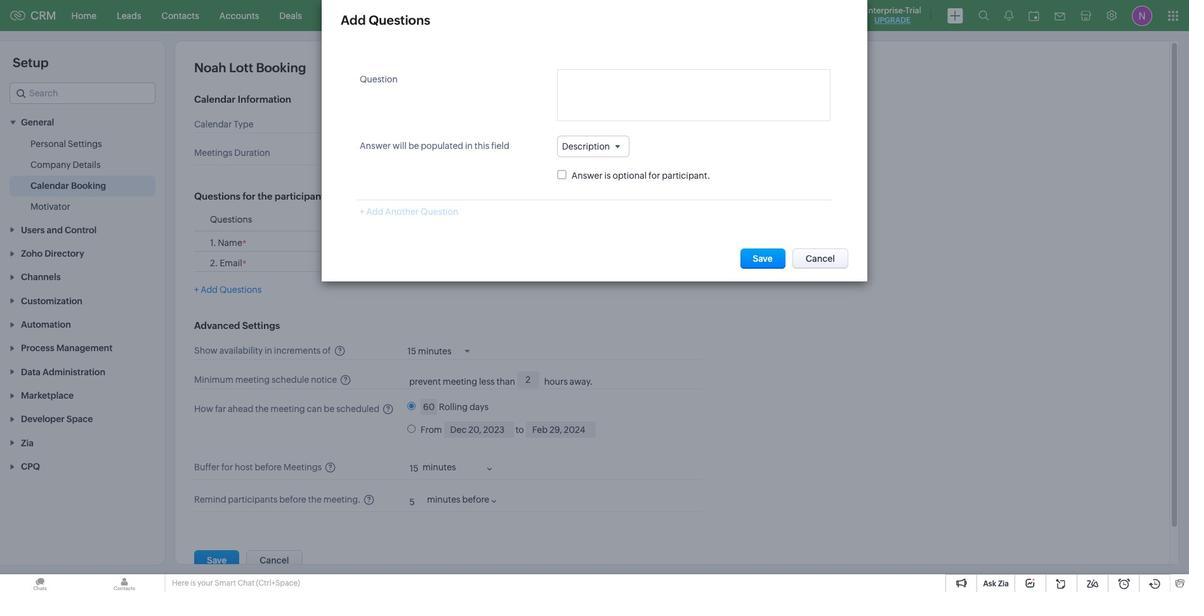 Task type: vqa. For each thing, say whether or not it's contained in the screenshot.
Add
yes



Task type: locate. For each thing, give the bounding box(es) containing it.
meetings inside meetings link
[[365, 10, 404, 21]]

smart
[[215, 580, 236, 589]]

1 vertical spatial calendar
[[194, 119, 232, 130]]

0 horizontal spatial add
[[201, 285, 218, 295]]

1 horizontal spatial meetings
[[284, 463, 322, 473]]

meetings for meetings
[[365, 10, 404, 21]]

1 vertical spatial booking
[[71, 181, 106, 191]]

0 vertical spatial calendar
[[194, 94, 236, 105]]

1 horizontal spatial this
[[555, 215, 569, 225]]

profile element
[[1125, 0, 1161, 31]]

0 vertical spatial field
[[491, 141, 510, 151]]

the right ahead
[[255, 405, 269, 415]]

1 horizontal spatial is
[[605, 171, 611, 181]]

meetings left the calls
[[365, 10, 404, 21]]

1 vertical spatial will
[[479, 215, 492, 225]]

1 horizontal spatial booking
[[256, 60, 306, 75]]

2 horizontal spatial answer
[[572, 171, 603, 181]]

0 horizontal spatial this
[[475, 141, 490, 151]]

schedule
[[272, 375, 309, 386]]

company details
[[30, 160, 101, 170]]

accounts link
[[209, 0, 269, 31]]

motivator link
[[30, 201, 70, 214]]

answer
[[360, 141, 391, 151], [572, 171, 603, 181], [448, 215, 477, 225]]

0 vertical spatial answer
[[360, 141, 391, 151]]

booking up the information
[[256, 60, 306, 75]]

1 vertical spatial answer will be populated in this field
[[448, 215, 587, 225]]

prevent meeting less than
[[409, 377, 515, 387]]

general
[[21, 118, 54, 128]]

name
[[218, 238, 242, 248]]

None text field
[[557, 69, 831, 121], [517, 372, 539, 389], [405, 461, 422, 478], [557, 69, 831, 121], [517, 372, 539, 389], [405, 461, 422, 478]]

1 vertical spatial add
[[201, 285, 218, 295]]

is left your
[[190, 580, 196, 589]]

None radio
[[408, 403, 416, 411], [408, 426, 416, 434], [408, 403, 416, 411], [408, 426, 416, 434]]

1 vertical spatial settings
[[242, 321, 280, 332]]

1 vertical spatial .
[[215, 259, 218, 269]]

1 horizontal spatial populated
[[505, 215, 544, 225]]

0 horizontal spatial meetings
[[194, 148, 233, 158]]

add
[[341, 13, 366, 27], [201, 285, 218, 295]]

1 vertical spatial meetings
[[194, 148, 233, 158]]

1 horizontal spatial add
[[341, 13, 366, 27]]

0 vertical spatial in
[[465, 141, 473, 151]]

2 horizontal spatial meetings
[[365, 10, 404, 21]]

lott
[[229, 60, 253, 75]]

add right the + at the top of page
[[201, 285, 218, 295]]

for for before
[[221, 463, 233, 473]]

contacts
[[162, 10, 199, 21]]

the
[[258, 191, 273, 202], [255, 405, 269, 415], [308, 495, 322, 506]]

0 vertical spatial settings
[[68, 139, 102, 149]]

0 vertical spatial booking
[[256, 60, 306, 75]]

2 vertical spatial answer
[[448, 215, 477, 225]]

1 vertical spatial field
[[570, 215, 587, 225]]

for right optional
[[649, 171, 661, 181]]

answer will be populated in this field
[[360, 141, 510, 151], [448, 215, 587, 225]]

meeting
[[235, 375, 270, 386], [443, 377, 478, 387], [271, 405, 305, 415]]

settings inside general region
[[68, 139, 102, 149]]

will
[[393, 141, 407, 151], [479, 215, 492, 225]]

participant.
[[662, 171, 711, 181]]

the left participant
[[258, 191, 273, 202]]

is left optional
[[605, 171, 611, 181]]

is
[[605, 171, 611, 181], [190, 580, 196, 589]]

calendar left "type"
[[194, 119, 232, 130]]

meetings up remind participants before the meeting.
[[284, 463, 322, 473]]

2 horizontal spatial in
[[546, 215, 553, 225]]

meeting for minimum
[[235, 375, 270, 386]]

2 vertical spatial for
[[221, 463, 233, 473]]

calendar image
[[1029, 10, 1040, 21]]

1 vertical spatial for
[[243, 191, 256, 202]]

2 horizontal spatial meeting
[[443, 377, 478, 387]]

meetings
[[365, 10, 404, 21], [194, 148, 233, 158], [284, 463, 322, 473]]

0 horizontal spatial settings
[[68, 139, 102, 149]]

calendar
[[194, 94, 236, 105], [194, 119, 232, 130], [30, 181, 69, 191]]

settings for personal settings
[[68, 139, 102, 149]]

0 horizontal spatial will
[[393, 141, 407, 151]]

booking
[[256, 60, 306, 75], [71, 181, 106, 191]]

company
[[30, 160, 71, 170]]

meeting up rolling days
[[443, 377, 478, 387]]

booking inside general region
[[71, 181, 106, 191]]

here is your smart chat (ctrl+space)
[[172, 580, 300, 589]]

leads
[[117, 10, 141, 21]]

2 vertical spatial the
[[308, 495, 322, 506]]

upgrade
[[875, 16, 911, 25]]

. left name
[[213, 238, 216, 248]]

details
[[73, 160, 101, 170]]

2 vertical spatial be
[[324, 405, 335, 415]]

+
[[194, 285, 199, 295]]

. for 1
[[213, 238, 216, 248]]

. left the email
[[215, 259, 218, 269]]

populated
[[421, 141, 464, 151], [505, 215, 544, 225]]

add right deals link
[[341, 13, 366, 27]]

buffer for host before meetings
[[194, 463, 322, 473]]

questions down "meetings duration"
[[194, 191, 241, 202]]

MMM D, YYYY text field
[[526, 422, 596, 439]]

0 horizontal spatial field
[[491, 141, 510, 151]]

0 vertical spatial will
[[393, 141, 407, 151]]

for
[[649, 171, 661, 181], [243, 191, 256, 202], [221, 463, 233, 473]]

company details link
[[30, 159, 101, 172]]

calendar up motivator
[[30, 181, 69, 191]]

personal
[[30, 139, 66, 149]]

0 horizontal spatial in
[[265, 346, 272, 356]]

booking down details
[[71, 181, 106, 191]]

settings up the show availability in increments of
[[242, 321, 280, 332]]

2 horizontal spatial for
[[649, 171, 661, 181]]

0 horizontal spatial for
[[221, 463, 233, 473]]

from
[[421, 426, 442, 436]]

2 vertical spatial meetings
[[284, 463, 322, 473]]

1 horizontal spatial for
[[243, 191, 256, 202]]

accounts
[[220, 10, 259, 21]]

1 vertical spatial minutes
[[423, 463, 456, 473]]

how far ahead the meeting can be scheduled
[[194, 405, 380, 415]]

1 vertical spatial in
[[546, 215, 553, 225]]

signals element
[[997, 0, 1021, 31]]

for down duration
[[243, 191, 256, 202]]

calendar up calendar type
[[194, 94, 236, 105]]

enterprise-trial upgrade
[[864, 6, 922, 25]]

setup
[[13, 55, 49, 70]]

far
[[215, 405, 226, 415]]

the left meeting.
[[308, 495, 322, 506]]

meeting left can
[[271, 405, 305, 415]]

questions
[[369, 13, 430, 27], [194, 191, 241, 202], [210, 215, 252, 225], [220, 285, 262, 295]]

0 vertical spatial for
[[649, 171, 661, 181]]

1 vertical spatial answer
[[572, 171, 603, 181]]

optional
[[613, 171, 647, 181]]

0 vertical spatial is
[[605, 171, 611, 181]]

1 horizontal spatial settings
[[242, 321, 280, 332]]

0 vertical spatial minutes
[[429, 148, 462, 158]]

field
[[491, 141, 510, 151], [570, 215, 587, 225]]

crm link
[[10, 9, 56, 22]]

0 vertical spatial meetings
[[365, 10, 404, 21]]

MMM D, YYYY text field
[[444, 422, 514, 439]]

1 horizontal spatial be
[[409, 141, 419, 151]]

show
[[194, 346, 218, 356]]

2 horizontal spatial be
[[493, 215, 503, 225]]

None text field
[[405, 146, 427, 163], [421, 400, 437, 416], [402, 494, 421, 511], [405, 146, 427, 163], [421, 400, 437, 416], [402, 494, 421, 511]]

None button
[[741, 249, 786, 269], [793, 249, 849, 269], [194, 551, 240, 572], [246, 551, 303, 572], [741, 249, 786, 269], [793, 249, 849, 269], [194, 551, 240, 572], [246, 551, 303, 572]]

1 vertical spatial be
[[493, 215, 503, 225]]

meetings for meetings duration
[[194, 148, 233, 158]]

Description field
[[557, 136, 630, 158]]

settings up details
[[68, 139, 102, 149]]

0 vertical spatial populated
[[421, 141, 464, 151]]

2 vertical spatial calendar
[[30, 181, 69, 191]]

1 vertical spatial is
[[190, 580, 196, 589]]

be
[[409, 141, 419, 151], [493, 215, 503, 225], [324, 405, 335, 415]]

away.
[[570, 377, 593, 387]]

prevent
[[409, 377, 441, 387]]

personal settings
[[30, 139, 102, 149]]

trial
[[906, 6, 922, 15]]

.
[[213, 238, 216, 248], [215, 259, 218, 269]]

this
[[475, 141, 490, 151], [555, 215, 569, 225]]

0 horizontal spatial populated
[[421, 141, 464, 151]]

0 vertical spatial .
[[213, 238, 216, 248]]

hours away.
[[544, 377, 593, 387]]

0 horizontal spatial is
[[190, 580, 196, 589]]

minimum
[[194, 375, 234, 386]]

settings
[[68, 139, 102, 149], [242, 321, 280, 332]]

0 horizontal spatial booking
[[71, 181, 106, 191]]

profile image
[[1133, 5, 1153, 26]]

less
[[479, 377, 495, 387]]

before
[[255, 463, 282, 473], [279, 495, 306, 506], [463, 495, 490, 506]]

0 horizontal spatial be
[[324, 405, 335, 415]]

here
[[172, 580, 189, 589]]

scheduled
[[336, 405, 380, 415]]

1 vertical spatial the
[[255, 405, 269, 415]]

0 horizontal spatial meeting
[[235, 375, 270, 386]]

1 vertical spatial this
[[555, 215, 569, 225]]

0 vertical spatial the
[[258, 191, 273, 202]]

calendar inside calendar booking link
[[30, 181, 69, 191]]

crm
[[30, 9, 56, 22]]

meetings down calendar type
[[194, 148, 233, 158]]

meeting down the show availability in increments of
[[235, 375, 270, 386]]

1 horizontal spatial will
[[479, 215, 492, 225]]

for left host
[[221, 463, 233, 473]]

general button
[[0, 110, 165, 134]]



Task type: describe. For each thing, give the bounding box(es) containing it.
the for ahead
[[255, 405, 269, 415]]

meeting.
[[324, 495, 361, 506]]

leads link
[[107, 0, 151, 31]]

(ctrl+space)
[[256, 580, 300, 589]]

calendar for calendar information
[[194, 94, 236, 105]]

2 vertical spatial in
[[265, 346, 272, 356]]

questions up name
[[210, 215, 252, 225]]

days
[[470, 403, 489, 413]]

calendar booking
[[30, 181, 106, 191]]

calendar booking link
[[30, 180, 106, 193]]

deals
[[280, 10, 302, 21]]

than
[[497, 377, 515, 387]]

how
[[194, 405, 213, 415]]

the for before
[[308, 495, 322, 506]]

zia
[[999, 580, 1009, 589]]

0 vertical spatial answer will be populated in this field
[[360, 141, 510, 151]]

question
[[360, 74, 398, 84]]

minutes for buffer for host before meetings
[[423, 463, 456, 473]]

minimum meeting schedule notice
[[194, 375, 337, 386]]

contacts link
[[151, 0, 209, 31]]

chats image
[[0, 575, 80, 593]]

host
[[235, 463, 253, 473]]

deals link
[[269, 0, 312, 31]]

0 vertical spatial be
[[409, 141, 419, 151]]

motivator
[[30, 202, 70, 212]]

to
[[516, 426, 524, 436]]

2
[[210, 259, 215, 269]]

noah
[[194, 60, 226, 75]]

0 vertical spatial this
[[475, 141, 490, 151]]

ask zia
[[984, 580, 1009, 589]]

questions down the email
[[220, 285, 262, 295]]

your
[[197, 580, 213, 589]]

minutes for meetings duration
[[429, 148, 462, 158]]

0 vertical spatial add
[[341, 13, 366, 27]]

general region
[[0, 134, 165, 218]]

create menu element
[[940, 0, 971, 31]]

advanced settings
[[194, 321, 280, 332]]

minutes before
[[427, 495, 490, 506]]

. for 2
[[215, 259, 218, 269]]

buffer
[[194, 463, 220, 473]]

meetings link
[[355, 0, 414, 31]]

increments
[[274, 346, 321, 356]]

is for here
[[190, 580, 196, 589]]

ask
[[984, 580, 997, 589]]

is for answer
[[605, 171, 611, 181]]

meeting for prevent
[[443, 377, 478, 387]]

questions for the participant
[[194, 191, 325, 202]]

personal settings link
[[30, 138, 102, 151]]

signals image
[[1005, 10, 1014, 21]]

2 . email
[[210, 259, 242, 269]]

noah lott booking
[[194, 60, 306, 75]]

chat
[[238, 580, 255, 589]]

type
[[234, 119, 254, 130]]

2 vertical spatial minutes
[[427, 495, 461, 506]]

+ add questions
[[194, 285, 262, 295]]

rolling
[[439, 403, 468, 413]]

calendar information
[[194, 94, 291, 105]]

1 horizontal spatial answer
[[448, 215, 477, 225]]

calendar for calendar type
[[194, 119, 232, 130]]

settings for advanced settings
[[242, 321, 280, 332]]

email
[[220, 259, 242, 269]]

home link
[[61, 0, 107, 31]]

notice
[[311, 375, 337, 386]]

calls link
[[414, 0, 454, 31]]

1 . name
[[210, 238, 242, 248]]

calls
[[424, 10, 444, 21]]

information
[[238, 94, 291, 105]]

remind
[[194, 495, 226, 506]]

mails element
[[1048, 1, 1074, 30]]

calendar for calendar booking
[[30, 181, 69, 191]]

add questions
[[341, 13, 430, 27]]

0 horizontal spatial answer
[[360, 141, 391, 151]]

show availability in increments of
[[194, 346, 331, 356]]

1 vertical spatial populated
[[505, 215, 544, 225]]

can
[[307, 405, 322, 415]]

create menu image
[[948, 8, 964, 23]]

+ add questions link
[[194, 285, 262, 295]]

advanced
[[194, 321, 240, 332]]

ahead
[[228, 405, 254, 415]]

availability
[[220, 346, 263, 356]]

of
[[323, 346, 331, 356]]

1 horizontal spatial in
[[465, 141, 473, 151]]

tasks
[[322, 10, 345, 21]]

enterprise-
[[864, 6, 906, 15]]

home
[[71, 10, 97, 21]]

for for participant
[[243, 191, 256, 202]]

remind participants before the meeting.
[[194, 495, 361, 506]]

description
[[562, 142, 610, 152]]

1 horizontal spatial field
[[570, 215, 587, 225]]

questions up question
[[369, 13, 430, 27]]

calendar type
[[194, 119, 254, 130]]

participants
[[228, 495, 278, 506]]

rolling days
[[439, 403, 489, 413]]

participant
[[275, 191, 325, 202]]

contacts image
[[84, 575, 164, 593]]

1 horizontal spatial meeting
[[271, 405, 305, 415]]

tasks link
[[312, 0, 355, 31]]

hours
[[544, 377, 568, 387]]

answer is optional for participant.
[[572, 171, 711, 181]]

duration
[[234, 148, 270, 158]]

mails image
[[1055, 12, 1066, 20]]



